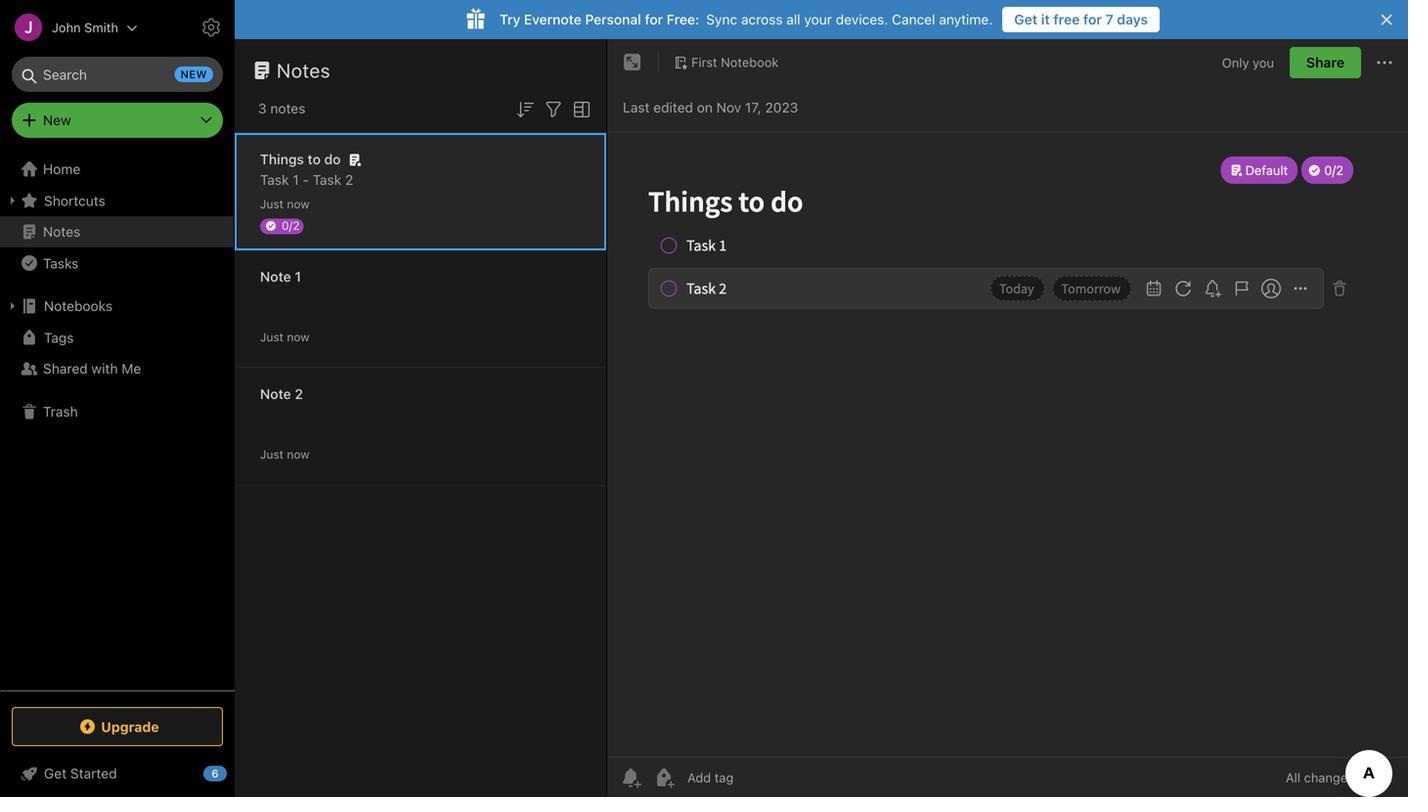 Task type: vqa. For each thing, say whether or not it's contained in the screenshot.
middle CELL
no



Task type: describe. For each thing, give the bounding box(es) containing it.
john smith
[[52, 20, 118, 35]]

all changes saved
[[1286, 770, 1393, 785]]

2 now from the top
[[287, 330, 310, 344]]

sync
[[706, 11, 738, 27]]

7
[[1106, 11, 1114, 27]]

3 just from the top
[[260, 447, 284, 461]]

2 just now from the top
[[260, 330, 310, 344]]

for for free:
[[645, 11, 663, 27]]

1 for note
[[295, 268, 301, 285]]

only you
[[1222, 55, 1274, 70]]

1 horizontal spatial 2
[[345, 172, 353, 188]]

1 horizontal spatial notes
[[277, 59, 331, 82]]

share button
[[1290, 47, 1361, 78]]

new button
[[12, 103, 223, 138]]

across
[[741, 11, 783, 27]]

add a reminder image
[[619, 766, 643, 789]]

1 just now from the top
[[260, 197, 310, 211]]

expand note image
[[621, 51, 645, 74]]

smith
[[84, 20, 118, 35]]

tasks button
[[0, 247, 234, 279]]

nov
[[717, 99, 742, 115]]

View options field
[[565, 96, 594, 121]]

Search text field
[[25, 57, 209, 92]]

0/2
[[282, 219, 300, 232]]

trash link
[[0, 396, 234, 427]]

add tag image
[[652, 766, 676, 789]]

task 1 - task 2
[[260, 172, 353, 188]]

3 just now from the top
[[260, 447, 310, 461]]

things to do
[[260, 151, 341, 167]]

3 now from the top
[[287, 447, 310, 461]]

more actions image
[[1373, 51, 1397, 74]]

home link
[[0, 154, 235, 185]]

get for get it free for 7 days
[[1014, 11, 1038, 27]]

with
[[91, 360, 118, 377]]

expand notebooks image
[[5, 298, 21, 314]]

edited
[[654, 99, 693, 115]]

shared
[[43, 360, 88, 377]]

0 horizontal spatial notes
[[43, 223, 80, 240]]

17,
[[745, 99, 762, 115]]

2 task from the left
[[313, 172, 341, 188]]

Sort options field
[[513, 96, 537, 121]]

shortcuts
[[44, 192, 105, 209]]

Add tag field
[[686, 769, 832, 786]]

notes
[[270, 100, 306, 116]]

More actions field
[[1373, 47, 1397, 78]]

share
[[1307, 54, 1345, 70]]

note for note 2
[[260, 386, 291, 402]]

notebook
[[721, 55, 779, 70]]

note 1
[[260, 268, 301, 285]]

devices.
[[836, 11, 888, 27]]

get for get started
[[44, 765, 67, 781]]

get it free for 7 days
[[1014, 11, 1148, 27]]

things
[[260, 151, 304, 167]]

upgrade
[[101, 719, 159, 735]]

shortcuts button
[[0, 185, 234, 216]]

to
[[308, 151, 321, 167]]

notes link
[[0, 216, 234, 247]]

me
[[122, 360, 141, 377]]

evernote
[[524, 11, 582, 27]]

add filters image
[[542, 98, 565, 121]]

personal
[[585, 11, 641, 27]]

2023
[[765, 99, 798, 115]]

try evernote personal for free: sync across all your devices. cancel anytime.
[[500, 11, 993, 27]]



Task type: locate. For each thing, give the bounding box(es) containing it.
just
[[260, 197, 284, 211], [260, 330, 284, 344], [260, 447, 284, 461]]

0 vertical spatial note
[[260, 268, 291, 285]]

0 horizontal spatial task
[[260, 172, 289, 188]]

anytime.
[[939, 11, 993, 27]]

-
[[303, 172, 309, 188]]

tags button
[[0, 322, 234, 353]]

Account field
[[0, 8, 138, 47]]

1 vertical spatial notes
[[43, 223, 80, 240]]

1 just from the top
[[260, 197, 284, 211]]

upgrade button
[[12, 707, 223, 746]]

try
[[500, 11, 521, 27]]

note
[[260, 268, 291, 285], [260, 386, 291, 402]]

all
[[787, 11, 801, 27]]

cancel
[[892, 11, 935, 27]]

2 vertical spatial now
[[287, 447, 310, 461]]

0 vertical spatial just now
[[260, 197, 310, 211]]

get started
[[44, 765, 117, 781]]

Add filters field
[[542, 96, 565, 121]]

tags
[[44, 329, 74, 345]]

2 note from the top
[[260, 386, 291, 402]]

note 2
[[260, 386, 303, 402]]

new
[[181, 68, 207, 81]]

1 vertical spatial 2
[[295, 386, 303, 402]]

home
[[43, 161, 80, 177]]

just down note 2 on the left of the page
[[260, 447, 284, 461]]

0 vertical spatial 2
[[345, 172, 353, 188]]

john
[[52, 20, 81, 35]]

new
[[43, 112, 71, 128]]

for inside button
[[1084, 11, 1102, 27]]

saved
[[1358, 770, 1393, 785]]

1 now from the top
[[287, 197, 310, 211]]

get
[[1014, 11, 1038, 27], [44, 765, 67, 781]]

notes up notes
[[277, 59, 331, 82]]

tasks
[[43, 255, 79, 271]]

task down things
[[260, 172, 289, 188]]

0 vertical spatial notes
[[277, 59, 331, 82]]

2 for from the left
[[1084, 11, 1102, 27]]

notebooks link
[[0, 290, 234, 322]]

2 just from the top
[[260, 330, 284, 344]]

shared with me
[[43, 360, 141, 377]]

tooltip
[[472, 51, 578, 90]]

free
[[1054, 11, 1080, 27]]

1 vertical spatial just now
[[260, 330, 310, 344]]

just now up note 2 on the left of the page
[[260, 330, 310, 344]]

1 horizontal spatial for
[[1084, 11, 1102, 27]]

get it free for 7 days button
[[1003, 7, 1160, 32]]

note for note 1
[[260, 268, 291, 285]]

3 notes
[[258, 100, 306, 116]]

1 note from the top
[[260, 268, 291, 285]]

notebooks
[[44, 298, 113, 314]]

notes up tasks
[[43, 223, 80, 240]]

0 horizontal spatial get
[[44, 765, 67, 781]]

1 for from the left
[[645, 11, 663, 27]]

1 vertical spatial note
[[260, 386, 291, 402]]

1
[[293, 172, 299, 188], [295, 268, 301, 285]]

just now
[[260, 197, 310, 211], [260, 330, 310, 344], [260, 447, 310, 461]]

1 vertical spatial now
[[287, 330, 310, 344]]

2
[[345, 172, 353, 188], [295, 386, 303, 402]]

0 horizontal spatial 2
[[295, 386, 303, 402]]

you
[[1253, 55, 1274, 70]]

get inside help and learning task checklist field
[[44, 765, 67, 781]]

Note Editor text field
[[607, 133, 1408, 757]]

1 left -
[[293, 172, 299, 188]]

click to collapse image
[[227, 761, 242, 784]]

just up 0/2 in the top of the page
[[260, 197, 284, 211]]

on
[[697, 99, 713, 115]]

do
[[324, 151, 341, 167]]

last
[[623, 99, 650, 115]]

changes
[[1304, 770, 1354, 785]]

just now down note 2 on the left of the page
[[260, 447, 310, 461]]

now
[[287, 197, 310, 211], [287, 330, 310, 344], [287, 447, 310, 461]]

3
[[258, 100, 267, 116]]

1 vertical spatial 1
[[295, 268, 301, 285]]

1 horizontal spatial get
[[1014, 11, 1038, 27]]

0 vertical spatial get
[[1014, 11, 1038, 27]]

1 vertical spatial get
[[44, 765, 67, 781]]

notes
[[277, 59, 331, 82], [43, 223, 80, 240]]

all
[[1286, 770, 1301, 785]]

1 task from the left
[[260, 172, 289, 188]]

started
[[70, 765, 117, 781]]

Help and Learning task checklist field
[[0, 758, 235, 789]]

your
[[804, 11, 832, 27]]

for left free:
[[645, 11, 663, 27]]

for left 7
[[1084, 11, 1102, 27]]

2 vertical spatial just
[[260, 447, 284, 461]]

get left started
[[44, 765, 67, 781]]

for
[[645, 11, 663, 27], [1084, 11, 1102, 27]]

1 horizontal spatial task
[[313, 172, 341, 188]]

tree containing home
[[0, 154, 235, 690]]

note window element
[[607, 39, 1408, 797]]

it
[[1041, 11, 1050, 27]]

days
[[1117, 11, 1148, 27]]

first
[[691, 55, 717, 70]]

1 down 0/2 in the top of the page
[[295, 268, 301, 285]]

0 horizontal spatial for
[[645, 11, 663, 27]]

1 for task
[[293, 172, 299, 188]]

shared with me link
[[0, 353, 234, 384]]

settings image
[[200, 16, 223, 39]]

last edited on nov 17, 2023
[[623, 99, 798, 115]]

task
[[260, 172, 289, 188], [313, 172, 341, 188]]

just now up 0/2 in the top of the page
[[260, 197, 310, 211]]

tree
[[0, 154, 235, 690]]

just up note 2 on the left of the page
[[260, 330, 284, 344]]

task down do
[[313, 172, 341, 188]]

1 vertical spatial just
[[260, 330, 284, 344]]

first notebook
[[691, 55, 779, 70]]

first notebook button
[[667, 49, 786, 76]]

now up 0/2 in the top of the page
[[287, 197, 310, 211]]

for for 7
[[1084, 11, 1102, 27]]

now down note 2 on the left of the page
[[287, 447, 310, 461]]

free:
[[667, 11, 699, 27]]

0 vertical spatial 1
[[293, 172, 299, 188]]

now up note 2 on the left of the page
[[287, 330, 310, 344]]

2 vertical spatial just now
[[260, 447, 310, 461]]

trash
[[43, 403, 78, 420]]

only
[[1222, 55, 1249, 70]]

new search field
[[25, 57, 213, 92]]

0 vertical spatial just
[[260, 197, 284, 211]]

0 vertical spatial now
[[287, 197, 310, 211]]

6
[[212, 767, 219, 780]]

get inside button
[[1014, 11, 1038, 27]]

get left it
[[1014, 11, 1038, 27]]



